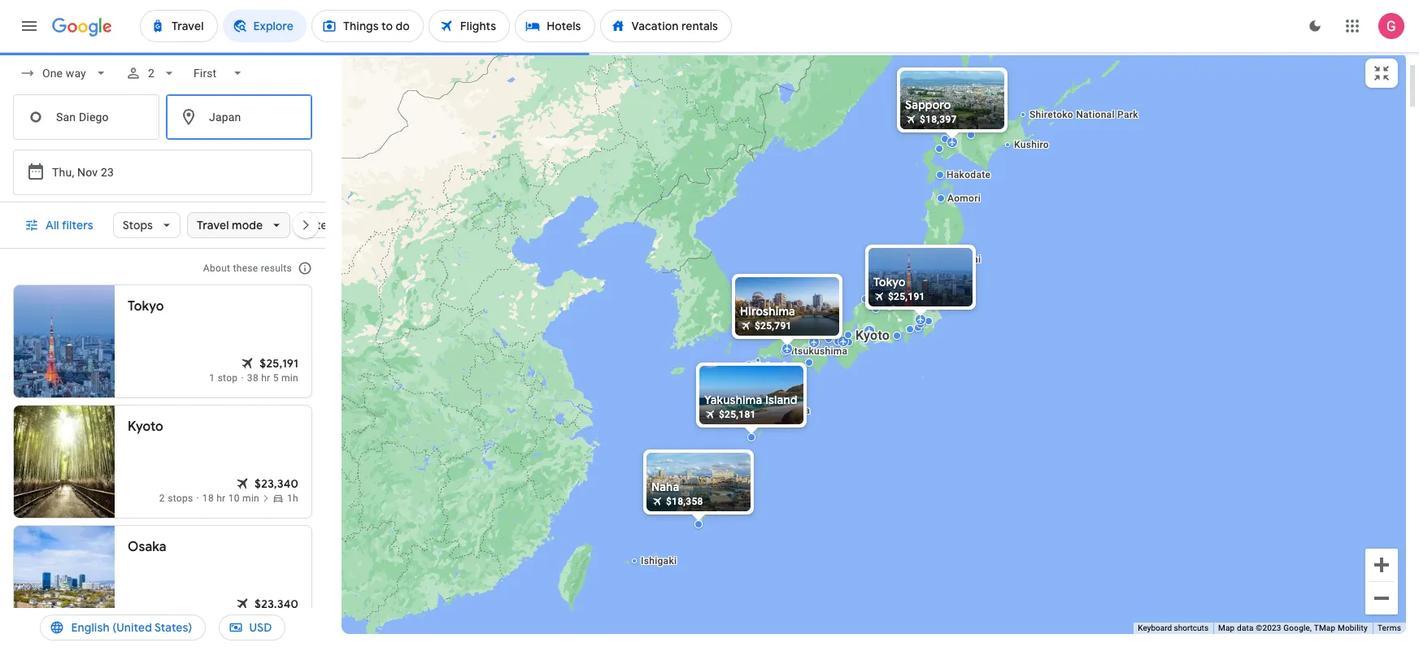 Task type: vqa. For each thing, say whether or not it's contained in the screenshot.
Show Your Location icon
no



Task type: describe. For each thing, give the bounding box(es) containing it.
1 vertical spatial tokyo
[[128, 298, 164, 315]]

18 for osaka
[[241, 613, 253, 625]]

2 for osaka
[[198, 613, 204, 625]]

10 for kyoto
[[228, 493, 240, 504]]

18 hr 10 min for osaka
[[241, 613, 298, 625]]

keyboard shortcuts
[[1138, 624, 1209, 633]]

english (united states)
[[71, 621, 192, 635]]

min for osaka
[[281, 613, 298, 625]]

all filters button
[[15, 206, 106, 245]]

23340 US dollars text field
[[255, 596, 298, 612]]

sapporo
[[905, 98, 951, 112]]

18 for kyoto
[[202, 493, 214, 504]]

hr for kyoto
[[216, 493, 226, 504]]

sendai
[[950, 254, 981, 265]]

terms
[[1378, 624, 1401, 633]]

interests
[[307, 218, 355, 233]]

travel mode button
[[187, 206, 291, 245]]

25791 US dollars text field
[[754, 320, 791, 332]]

2 button
[[119, 54, 184, 93]]

interests button
[[297, 212, 382, 238]]

states)
[[154, 621, 192, 635]]

travel
[[197, 218, 229, 233]]

kushiro
[[1014, 139, 1049, 150]]

kagoshima
[[758, 405, 810, 416]]

none text field inside filters form
[[13, 94, 159, 140]]

data
[[1237, 624, 1254, 633]]

23340 US dollars text field
[[255, 476, 298, 492]]

keyboard shortcuts button
[[1138, 623, 1209, 634]]

hakodate
[[946, 169, 990, 181]]

itsukushima
[[791, 346, 847, 357]]

$25,191 for $25,191 text box
[[888, 291, 925, 303]]

mobility
[[1338, 624, 1368, 633]]

about these results image
[[285, 249, 324, 288]]

next image
[[286, 206, 325, 245]]

25191 US dollars text field
[[260, 355, 298, 372]]

stops for osaka
[[207, 613, 232, 625]]

about
[[203, 263, 230, 274]]

38 hr 5 min
[[247, 372, 298, 384]]

map region
[[209, 0, 1419, 647]]

map data ©2023 google, tmap mobility
[[1218, 624, 1368, 633]]

filters
[[62, 218, 93, 233]]

yakushima
[[704, 393, 762, 407]]

osaka
[[128, 539, 166, 555]]

hiroshima
[[740, 304, 795, 319]]

change appearance image
[[1296, 7, 1335, 46]]

stops for kyoto
[[168, 493, 193, 504]]

18 hr 10 min for kyoto
[[202, 493, 259, 504]]

5
[[273, 372, 279, 384]]

$25,191 for 25191 us dollars text box
[[260, 356, 298, 371]]

island
[[765, 393, 797, 407]]

25191 US dollars text field
[[888, 291, 925, 303]]

stops button
[[113, 206, 181, 245]]

shortcuts
[[1174, 624, 1209, 633]]



Task type: locate. For each thing, give the bounding box(es) containing it.
1 vertical spatial 10
[[267, 613, 279, 625]]

1 vertical spatial min
[[242, 493, 259, 504]]

10
[[228, 493, 240, 504], [267, 613, 279, 625]]

0 vertical spatial 18
[[202, 493, 214, 504]]

0 vertical spatial 10
[[228, 493, 240, 504]]

min
[[281, 372, 298, 384], [242, 493, 259, 504], [281, 613, 298, 625]]

2 vertical spatial 2
[[198, 613, 204, 625]]

1 vertical spatial $25,191
[[260, 356, 298, 371]]

min for kyoto
[[242, 493, 259, 504]]

hr left 1 hour text field
[[216, 493, 226, 504]]

filters form
[[0, 52, 325, 203]]

english (united states) button
[[40, 608, 205, 647]]

18 hr 10 min down $23,340 text field
[[241, 613, 298, 625]]

stops
[[123, 218, 153, 233]]

aomori
[[947, 193, 980, 204]]

these
[[233, 263, 258, 274]]

0 horizontal spatial 2 stops
[[159, 493, 193, 504]]

(united
[[112, 621, 152, 635]]

18 hr 10 min down $23,340 text box
[[202, 493, 259, 504]]

1 vertical spatial stops
[[207, 613, 232, 625]]

0 vertical spatial 2
[[148, 67, 154, 80]]

terms link
[[1378, 624, 1401, 633]]

1 vertical spatial 18 hr 10 min
[[241, 613, 298, 625]]

travel mode
[[197, 218, 263, 233]]

1 horizontal spatial 18
[[241, 613, 253, 625]]

2 stops up osaka
[[159, 493, 193, 504]]

2
[[148, 67, 154, 80], [159, 493, 165, 504], [198, 613, 204, 625]]

national
[[1076, 109, 1114, 120]]

0 vertical spatial $23,340
[[255, 477, 298, 491]]

0 horizontal spatial $25,191
[[260, 356, 298, 371]]

1 hour text field
[[287, 492, 298, 505]]

$25,181
[[719, 409, 756, 420]]

0 vertical spatial 18 hr 10 min
[[202, 493, 259, 504]]

2 $23,340 from the top
[[255, 597, 298, 612]]

None field
[[13, 59, 115, 88], [187, 59, 252, 88], [13, 59, 115, 88], [187, 59, 252, 88]]

Where to? text field
[[166, 94, 312, 140]]

about these results
[[203, 263, 292, 274]]

18397 US dollars text field
[[919, 114, 957, 125]]

kyoto
[[855, 328, 890, 343], [128, 419, 163, 435]]

1h
[[287, 493, 298, 504]]

$25,191 up 5
[[260, 356, 298, 371]]

yakushima island
[[704, 393, 797, 407]]

$25,191 left nikko
[[888, 291, 925, 303]]

2 stops for kyoto
[[159, 493, 193, 504]]

nagasaki
[[745, 379, 788, 390]]

0 horizontal spatial kyoto
[[128, 419, 163, 435]]

$23,340 for osaka
[[255, 597, 298, 612]]

hr for tokyo
[[261, 372, 270, 384]]

park
[[1117, 109, 1138, 120]]

1 $23,340 from the top
[[255, 477, 298, 491]]

kyoto inside the map region
[[855, 328, 890, 343]]

0 vertical spatial tokyo
[[873, 275, 905, 290]]

1 horizontal spatial $25,191
[[888, 291, 925, 303]]

©2023
[[1256, 624, 1281, 633]]

fukuoka
[[755, 361, 794, 372]]

1 horizontal spatial tokyo
[[873, 275, 905, 290]]

2 stops for osaka
[[198, 613, 232, 625]]

1 vertical spatial kyoto
[[128, 419, 163, 435]]

1 horizontal spatial stops
[[207, 613, 232, 625]]

map
[[1218, 624, 1235, 633]]

0 vertical spatial $25,191
[[888, 291, 925, 303]]

usd
[[249, 621, 272, 635]]

$23,340 up usd
[[255, 597, 298, 612]]

google,
[[1284, 624, 1312, 633]]

10 down $23,340 text field
[[267, 613, 279, 625]]

2 inside popup button
[[148, 67, 154, 80]]

min for tokyo
[[281, 372, 298, 384]]

main menu image
[[20, 16, 39, 36]]

hr down $23,340 text field
[[255, 613, 265, 625]]

1 vertical spatial 18
[[241, 613, 253, 625]]

1 horizontal spatial 2 stops
[[198, 613, 232, 625]]

38
[[247, 372, 259, 384]]

view smaller map image
[[1372, 63, 1392, 83]]

2 vertical spatial min
[[281, 613, 298, 625]]

2 stops right states) at the bottom
[[198, 613, 232, 625]]

results
[[261, 263, 292, 274]]

min down $23,340 text box
[[242, 493, 259, 504]]

stop
[[218, 372, 238, 384]]

$25,791
[[754, 320, 791, 332]]

$25,191 inside the map region
[[888, 291, 925, 303]]

kanazawa
[[871, 294, 918, 305]]

25181 US dollars text field
[[719, 409, 756, 420]]

Departure text field
[[52, 150, 257, 194]]

shiretoko national park
[[1029, 109, 1138, 120]]

ishigaki
[[640, 555, 677, 567]]

2 for kyoto
[[159, 493, 165, 504]]

2 vertical spatial hr
[[255, 613, 265, 625]]

1
[[209, 372, 215, 384]]

$18,397
[[919, 114, 957, 125]]

0 horizontal spatial 18
[[202, 493, 214, 504]]

tmap
[[1314, 624, 1336, 633]]

all
[[46, 218, 59, 233]]

tokyo
[[873, 275, 905, 290], [128, 298, 164, 315]]

None text field
[[13, 94, 159, 140]]

tokyo inside the map region
[[873, 275, 905, 290]]

2 stops
[[159, 493, 193, 504], [198, 613, 232, 625]]

naha
[[651, 480, 679, 494]]

1 horizontal spatial 10
[[267, 613, 279, 625]]

hr
[[261, 372, 270, 384], [216, 493, 226, 504], [255, 613, 265, 625]]

0 vertical spatial 2 stops
[[159, 493, 193, 504]]

0 horizontal spatial 2
[[148, 67, 154, 80]]

0 vertical spatial kyoto
[[855, 328, 890, 343]]

18 hr 10 min
[[202, 493, 259, 504], [241, 613, 298, 625]]

shiretoko
[[1029, 109, 1073, 120]]

2 horizontal spatial 2
[[198, 613, 204, 625]]

hr for osaka
[[255, 613, 265, 625]]

$23,340 up 1 hour text field
[[255, 477, 298, 491]]

0 horizontal spatial stops
[[168, 493, 193, 504]]

1 stop
[[209, 372, 238, 384]]

$23,340
[[255, 477, 298, 491], [255, 597, 298, 612]]

stops
[[168, 493, 193, 504], [207, 613, 232, 625]]

min right 5
[[281, 372, 298, 384]]

0 vertical spatial hr
[[261, 372, 270, 384]]

10 for osaka
[[267, 613, 279, 625]]

hr left 5
[[261, 372, 270, 384]]

all filters
[[46, 218, 93, 233]]

mode
[[232, 218, 263, 233]]

1 vertical spatial 2
[[159, 493, 165, 504]]

min down $23,340 text field
[[281, 613, 298, 625]]

english
[[71, 621, 110, 635]]

$25,191
[[888, 291, 925, 303], [260, 356, 298, 371]]

1 vertical spatial hr
[[216, 493, 226, 504]]

18
[[202, 493, 214, 504], [241, 613, 253, 625]]

nikko
[[928, 290, 954, 302]]

keyboard
[[1138, 624, 1172, 633]]

0 vertical spatial stops
[[168, 493, 193, 504]]

$23,340 for kyoto
[[255, 477, 298, 491]]

button
[[13, 646, 312, 647]]

1 horizontal spatial kyoto
[[855, 328, 890, 343]]

1 vertical spatial $23,340
[[255, 597, 298, 612]]

0 horizontal spatial 10
[[228, 493, 240, 504]]

1 vertical spatial 2 stops
[[198, 613, 232, 625]]

usd button
[[218, 608, 285, 647]]

18358 US dollars text field
[[666, 496, 703, 507]]

0 vertical spatial min
[[281, 372, 298, 384]]

10 left 1 hour text field
[[228, 493, 240, 504]]

0 horizontal spatial tokyo
[[128, 298, 164, 315]]

1 horizontal spatial 2
[[159, 493, 165, 504]]

loading results progress bar
[[0, 52, 1419, 55]]

$18,358
[[666, 496, 703, 507]]



